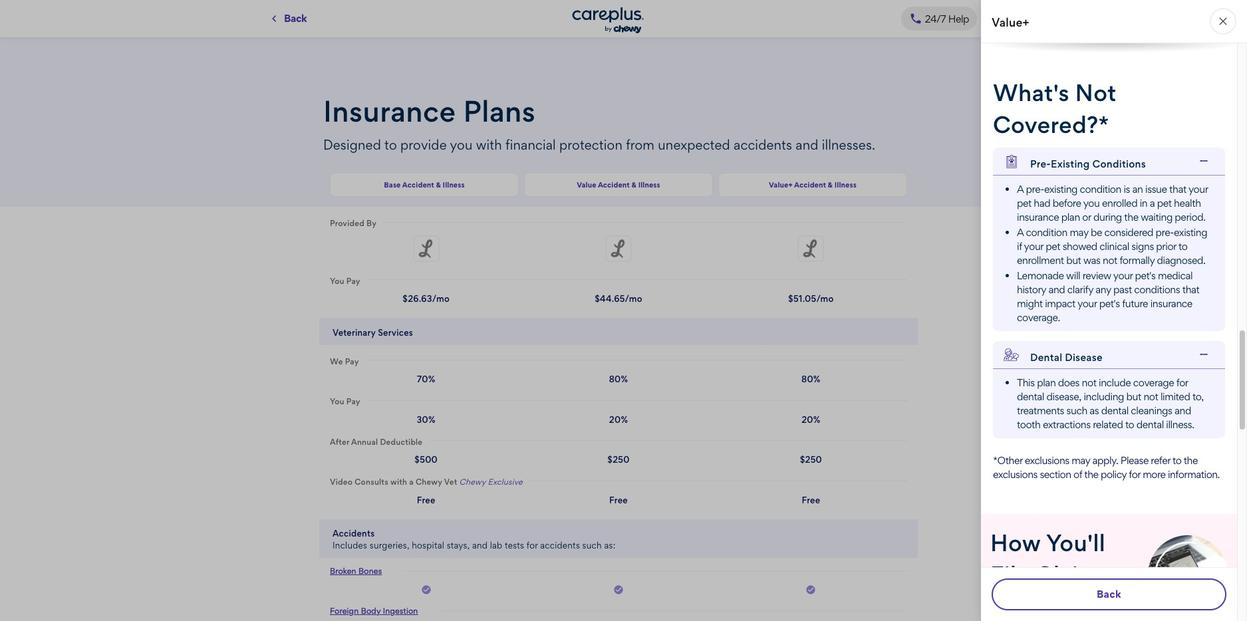 Task type: locate. For each thing, give the bounding box(es) containing it.
1 horizontal spatial dental
[[1101, 404, 1129, 417]]

2 horizontal spatial not
[[1144, 390, 1158, 403]]

1 horizontal spatial insurance
[[1151, 297, 1193, 310]]

0 horizontal spatial such
[[582, 540, 602, 551]]

0 horizontal spatial plan
[[1037, 376, 1056, 389]]

existing
[[1044, 183, 1078, 195], [1174, 226, 1207, 239]]

plan inside a pre-existing condition is an issue that your pet had           before you enrolled in a pet health insurance plan           or during the waiting period. a condition may be considered pre-existing if your pet showed clinical signs prior to enrollment           but was not formally diagnosed. lemonade will review your pet's medical history           and clarify any past conditions that might impact           your pet's future insurance coverage.
[[1061, 211, 1080, 223]]

1 horizontal spatial pre-
[[1156, 226, 1174, 239]]

2 $ from the left
[[595, 293, 600, 304]]

for
[[1177, 376, 1188, 389], [1129, 468, 1141, 481], [527, 540, 538, 551]]

value+ inside button
[[769, 180, 793, 189]]

existing down the period.
[[1174, 226, 1207, 239]]

0 horizontal spatial the
[[1084, 468, 1099, 481]]

1 free from the left
[[417, 495, 435, 505]]

accident right base
[[402, 180, 434, 189]]

0 vertical spatial exclusions
[[1025, 454, 1069, 467]]

1 horizontal spatial 80%
[[802, 374, 821, 384]]

the up information.
[[1184, 454, 1198, 467]]

insurance down conditions
[[1151, 297, 1193, 310]]

2 vertical spatial dental
[[1137, 418, 1164, 431]]

a
[[1150, 197, 1155, 209]]

but down showed
[[1066, 254, 1081, 266]]

/mo for $ 26.63 /mo
[[432, 293, 450, 304]]

2 vertical spatial for
[[527, 540, 538, 551]]

1 vertical spatial value+
[[769, 180, 793, 189]]

before
[[1053, 197, 1081, 209]]

designed
[[323, 137, 381, 153]]

accident for value+
[[794, 180, 826, 189]]

1 horizontal spatial plan
[[1061, 211, 1080, 223]]

26.63
[[408, 293, 432, 304]]

0 horizontal spatial you
[[450, 137, 473, 153]]

1 80% from the left
[[609, 374, 628, 384]]

policy
[[1101, 468, 1127, 481]]

0 horizontal spatial for
[[527, 540, 538, 551]]

2 horizontal spatial illness
[[835, 180, 857, 189]]

1 lemonade image from the left
[[413, 235, 439, 264]]

2 horizontal spatial $
[[788, 293, 794, 304]]

1 horizontal spatial accidents
[[734, 137, 792, 153]]

0 horizontal spatial &
[[436, 180, 441, 189]]

1 horizontal spatial lemonade insurance logo image
[[605, 235, 632, 262]]

1 vertical spatial condition
[[1026, 226, 1068, 239]]

1 horizontal spatial not
[[1103, 254, 1117, 266]]

accident inside button
[[402, 180, 434, 189]]

0 horizontal spatial back
[[284, 12, 307, 25]]

not inside a pre-existing condition is an issue that your pet had           before you enrolled in a pet health insurance plan           or during the waiting period. a condition may be considered pre-existing if your pet showed clinical signs prior to enrollment           but was not formally diagnosed. lemonade will review your pet's medical history           and clarify any past conditions that might impact           your pet's future insurance coverage.
[[1103, 254, 1117, 266]]

0 vertical spatial condition
[[1080, 183, 1121, 195]]

accidents right tests
[[540, 540, 580, 551]]

1 vertical spatial pre-
[[1156, 226, 1174, 239]]

your up past
[[1113, 269, 1133, 282]]

lemonade image up $ 26.63 /mo
[[413, 235, 439, 264]]

what's not covered?*
[[993, 79, 1117, 139]]

coverage.
[[1017, 311, 1060, 324]]

1 & from the left
[[436, 180, 441, 189]]

may up showed
[[1070, 226, 1089, 239]]

exclusions up section
[[1025, 454, 1069, 467]]

lemonade insurance logo image up $ 26.63 /mo
[[413, 235, 439, 262]]

if
[[1017, 240, 1022, 253]]

$ for 26.63
[[403, 293, 408, 304]]

1 vertical spatial such
[[582, 540, 602, 551]]

$ for 51.05
[[788, 293, 794, 304]]

value accident & illness button
[[524, 173, 713, 197]]

to,
[[1193, 390, 1204, 403]]

for down please
[[1129, 468, 1141, 481]]

not up including
[[1082, 376, 1097, 389]]

illness down from
[[638, 180, 660, 189]]

dental up related
[[1101, 404, 1129, 417]]

accidents for and
[[734, 137, 792, 153]]

1 horizontal spatial value+
[[992, 15, 1030, 29]]

accident right value
[[598, 180, 630, 189]]

1 illness from the left
[[443, 180, 465, 189]]

3 illness from the left
[[835, 180, 857, 189]]

such left as:
[[582, 540, 602, 551]]

1 horizontal spatial $
[[595, 293, 600, 304]]

1 horizontal spatial illness
[[638, 180, 660, 189]]

$ 44.65 /mo
[[595, 293, 642, 304]]

you up or
[[1083, 197, 1100, 209]]

to inside content element
[[385, 137, 397, 153]]

2 a from the top
[[1017, 226, 1024, 239]]

1 horizontal spatial pet
[[1046, 240, 1060, 253]]

with
[[476, 137, 502, 153]]

from
[[626, 137, 655, 153]]

such inside this plan does not include coverage for dental disease,           including but not limited to, treatments such as           dental cleanings and tooth extractions related to dental illness.
[[1067, 404, 1087, 417]]

lemonade insurance logo image
[[413, 235, 439, 262], [605, 235, 632, 262], [798, 235, 824, 262]]

$250
[[608, 454, 630, 465], [800, 454, 822, 465]]

1 lemonade insurance logo image from the left
[[413, 235, 439, 262]]

2 lemonade insurance logo image from the left
[[605, 235, 632, 262]]

accident for base
[[402, 180, 434, 189]]

pre- up had
[[1026, 183, 1044, 195]]

& for base accident & illness
[[436, 180, 441, 189]]

back
[[284, 12, 307, 25], [1097, 588, 1122, 601]]

1 vertical spatial may
[[1072, 454, 1090, 467]]

0 vertical spatial value+
[[992, 15, 1030, 29]]

0 vertical spatial dental
[[1017, 390, 1044, 403]]

pet's
[[1135, 269, 1156, 282], [1099, 297, 1120, 310]]

lemonade insurance logo image up $ 51.05 /mo
[[798, 235, 824, 262]]

pet's down any
[[1099, 297, 1120, 310]]

this plan does not include coverage for dental disease,           including but not limited to, treatments such as           dental cleanings and tooth extractions related to dental illness.
[[1017, 376, 1204, 431]]

1 horizontal spatial for
[[1129, 468, 1141, 481]]

included image
[[421, 585, 431, 598], [421, 585, 431, 595], [613, 585, 624, 598], [613, 585, 624, 595], [806, 585, 816, 595]]

not
[[1075, 79, 1117, 107]]

lemonade image up $ 44.65 /mo
[[605, 235, 632, 264]]

extractions
[[1043, 418, 1091, 431]]

what's
[[993, 79, 1069, 107]]

condition
[[1080, 183, 1121, 195], [1026, 226, 1068, 239]]

0 horizontal spatial accident
[[402, 180, 434, 189]]

70%
[[417, 374, 435, 384]]

& down illnesses.
[[828, 180, 833, 189]]

0 horizontal spatial $250
[[608, 454, 630, 465]]

& down provide
[[436, 180, 441, 189]]

pet
[[1017, 197, 1032, 209], [1157, 197, 1172, 209], [1046, 240, 1060, 253]]

value+ for value+
[[992, 15, 1030, 29]]

lemonade insurance logo image for 1st lemonade icon from left
[[413, 235, 439, 262]]

value+ dialog
[[980, 0, 1247, 621]]

illness inside button
[[443, 180, 465, 189]]

any
[[1096, 283, 1111, 296]]

clarify
[[1067, 283, 1093, 296]]

pet's down formally
[[1135, 269, 1156, 282]]

how you'll file claims
[[990, 529, 1110, 589]]

lemonade image
[[798, 235, 824, 264], [1018, 591, 1080, 621], [1018, 601, 1080, 615]]

1 /mo from the left
[[432, 293, 450, 304]]

$ 51.05 /mo
[[788, 293, 834, 304]]

of
[[1074, 468, 1082, 481]]

the right of
[[1084, 468, 1099, 481]]

and inside accidents includes surgeries, hospital stays, and lab tests for accidents such as:
[[472, 540, 488, 551]]

1 horizontal spatial $250
[[800, 454, 822, 465]]

3 & from the left
[[828, 180, 833, 189]]

you
[[450, 137, 473, 153], [1083, 197, 1100, 209]]

0 vertical spatial you
[[450, 137, 473, 153]]

to
[[385, 137, 397, 153], [1179, 240, 1188, 253], [1125, 418, 1134, 431], [1173, 454, 1182, 467]]

base
[[384, 180, 401, 189]]

and up 'illness.'
[[1175, 404, 1191, 417]]

1 horizontal spatial you
[[1083, 197, 1100, 209]]

free
[[417, 495, 435, 505], [609, 495, 628, 505], [802, 495, 820, 505]]

illness down provide
[[443, 180, 465, 189]]

1 vertical spatial insurance
[[1151, 297, 1193, 310]]

1 vertical spatial but
[[1127, 390, 1141, 403]]

to right refer
[[1173, 454, 1182, 467]]

& for value accident & illness
[[632, 180, 637, 189]]

pet right a
[[1157, 197, 1172, 209]]

cleanings
[[1131, 404, 1172, 417]]

2 accident from the left
[[598, 180, 630, 189]]

the
[[1124, 211, 1139, 223], [1184, 454, 1198, 467], [1084, 468, 1099, 481]]

2 horizontal spatial free
[[802, 495, 820, 505]]

and up impact
[[1049, 283, 1065, 296]]

2 illness from the left
[[638, 180, 660, 189]]

value+ inside dialog
[[992, 15, 1030, 29]]

1 horizontal spatial condition
[[1080, 183, 1121, 195]]

accidents up value+ accident & illness
[[734, 137, 792, 153]]

as
[[1090, 404, 1099, 417]]

illness for value+ accident & illness
[[835, 180, 857, 189]]

section
[[1040, 468, 1071, 481]]

you inside a pre-existing condition is an issue that your pet had           before you enrolled in a pet health insurance plan           or during the waiting period. a condition may be considered pre-existing if your pet showed clinical signs prior to enrollment           but was not formally diagnosed. lemonade will review your pet's medical history           and clarify any past conditions that might impact           your pet's future insurance coverage.
[[1083, 197, 1100, 209]]

pre-
[[1026, 183, 1044, 195], [1156, 226, 1174, 239]]

0 vertical spatial the
[[1124, 211, 1139, 223]]

1 vertical spatial the
[[1184, 454, 1198, 467]]

not
[[1103, 254, 1117, 266], [1082, 376, 1097, 389], [1144, 390, 1158, 403]]

review
[[1083, 269, 1111, 282]]

coverage
[[1133, 376, 1174, 389]]

such
[[1067, 404, 1087, 417], [582, 540, 602, 551]]

1 vertical spatial dental
[[1101, 404, 1129, 417]]

for inside accidents includes surgeries, hospital stays, and lab tests for accidents such as:
[[527, 540, 538, 551]]

signs
[[1132, 240, 1154, 253]]

1 vertical spatial you
[[1083, 197, 1100, 209]]

0 vertical spatial existing
[[1044, 183, 1078, 195]]

back button
[[260, 7, 315, 31], [992, 579, 1227, 611]]

to left provide
[[385, 137, 397, 153]]

exclusions
[[1025, 454, 1069, 467], [993, 468, 1038, 481]]

insurance
[[323, 93, 456, 129]]

covered?*
[[993, 110, 1109, 139]]

the inside a pre-existing condition is an issue that your pet had           before you enrolled in a pet health insurance plan           or during the waiting period. a condition may be considered pre-existing if your pet showed clinical signs prior to enrollment           but was not formally diagnosed. lemonade will review your pet's medical history           and clarify any past conditions that might impact           your pet's future insurance coverage.
[[1124, 211, 1139, 223]]

insurance
[[1017, 211, 1059, 223], [1151, 297, 1193, 310]]

2 horizontal spatial accident
[[794, 180, 826, 189]]

but inside a pre-existing condition is an issue that your pet had           before you enrolled in a pet health insurance plan           or during the waiting period. a condition may be considered pre-existing if your pet showed clinical signs prior to enrollment           but was not formally diagnosed. lemonade will review your pet's medical history           and clarify any past conditions that might impact           your pet's future insurance coverage.
[[1066, 254, 1081, 266]]

plan down before
[[1061, 211, 1080, 223]]

dental down this at the right
[[1017, 390, 1044, 403]]

accident
[[402, 180, 434, 189], [598, 180, 630, 189], [794, 180, 826, 189]]

1 accident from the left
[[402, 180, 434, 189]]

that
[[1169, 183, 1187, 195], [1182, 283, 1200, 296]]

your
[[1189, 183, 1208, 195], [1024, 240, 1044, 253], [1113, 269, 1133, 282], [1078, 297, 1097, 310]]

and
[[796, 137, 819, 153], [1049, 283, 1065, 296], [1175, 404, 1191, 417], [472, 540, 488, 551]]

may inside *other exclusions may apply. please refer to the exclusions section of the policy for more information.
[[1072, 454, 1090, 467]]

dental
[[1017, 390, 1044, 403], [1101, 404, 1129, 417], [1137, 418, 1164, 431]]

1 vertical spatial back button
[[992, 579, 1227, 611]]

0 horizontal spatial not
[[1082, 376, 1097, 389]]

2 20% from the left
[[802, 414, 820, 425]]

dental disease image
[[1197, 348, 1211, 361]]

0 vertical spatial but
[[1066, 254, 1081, 266]]

not up cleanings
[[1144, 390, 1158, 403]]

pet left had
[[1017, 197, 1032, 209]]

treatments
[[1017, 404, 1064, 417]]

0 horizontal spatial back button
[[260, 7, 315, 31]]

1 horizontal spatial pet's
[[1135, 269, 1156, 282]]

1 horizontal spatial lemonade image
[[605, 235, 632, 264]]

0 horizontal spatial condition
[[1026, 226, 1068, 239]]

2 vertical spatial not
[[1144, 390, 1158, 403]]

for up limited
[[1177, 376, 1188, 389]]

0 vertical spatial a
[[1017, 183, 1024, 195]]

prior
[[1156, 240, 1176, 253]]

existing up before
[[1044, 183, 1078, 195]]

that up health
[[1169, 183, 1187, 195]]

the up the considered
[[1124, 211, 1139, 223]]

for right tests
[[527, 540, 538, 551]]

1 horizontal spatial /mo
[[625, 293, 642, 304]]

/mo for $ 51.05 /mo
[[816, 293, 834, 304]]

1 horizontal spatial 20%
[[802, 414, 820, 425]]

accident down illnesses.
[[794, 180, 826, 189]]

1 horizontal spatial &
[[632, 180, 637, 189]]

and inside this plan does not include coverage for dental disease,           including but not limited to, treatments such as           dental cleanings and tooth extractions related to dental illness.
[[1175, 404, 1191, 417]]

pre- up prior
[[1156, 226, 1174, 239]]

may up of
[[1072, 454, 1090, 467]]

and left the lab on the bottom left of page
[[472, 540, 488, 551]]

1 vertical spatial for
[[1129, 468, 1141, 481]]

0 vertical spatial pre-
[[1026, 183, 1044, 195]]

illness down illnesses.
[[835, 180, 857, 189]]

1 horizontal spatial the
[[1124, 211, 1139, 223]]

value+ accident & illness button
[[718, 173, 907, 197]]

0 vertical spatial such
[[1067, 404, 1087, 417]]

0 horizontal spatial 20%
[[609, 414, 628, 425]]

condition up enrolled
[[1080, 183, 1121, 195]]

not down clinical
[[1103, 254, 1117, 266]]

& for value+ accident & illness
[[828, 180, 833, 189]]

insurance down had
[[1017, 211, 1059, 223]]

3 $ from the left
[[788, 293, 794, 304]]

2 80% from the left
[[802, 374, 821, 384]]

1 vertical spatial existing
[[1174, 226, 1207, 239]]

0 vertical spatial not
[[1103, 254, 1117, 266]]

2 & from the left
[[632, 180, 637, 189]]

but up cleanings
[[1127, 390, 1141, 403]]

content element
[[313, 91, 925, 621]]

that down medical at top right
[[1182, 283, 1200, 296]]

help
[[948, 12, 969, 25]]

refer
[[1151, 454, 1170, 467]]

2 free from the left
[[609, 495, 628, 505]]

24/7 help
[[925, 12, 969, 25]]

to up 'diagnosed.' on the right top of the page
[[1179, 240, 1188, 253]]

0 horizontal spatial $
[[403, 293, 408, 304]]

accidents inside accidents includes surgeries, hospital stays, and lab tests for accidents such as:
[[540, 540, 580, 551]]

& inside button
[[436, 180, 441, 189]]

1 horizontal spatial such
[[1067, 404, 1087, 417]]

0 horizontal spatial lemonade insurance logo image
[[413, 235, 439, 262]]

0 horizontal spatial 80%
[[609, 374, 628, 384]]

lemonade image
[[413, 235, 439, 264], [605, 235, 632, 264]]

you left with
[[450, 137, 473, 153]]

lemonade insurance logo image for 1st lemonade icon from right
[[605, 235, 632, 262]]

period.
[[1175, 211, 1206, 223]]

3 lemonade insurance logo image from the left
[[798, 235, 824, 262]]

clinical
[[1100, 240, 1129, 253]]

1 $ from the left
[[403, 293, 408, 304]]

3 /mo from the left
[[816, 293, 834, 304]]

1 vertical spatial a
[[1017, 226, 1024, 239]]

& down from
[[632, 180, 637, 189]]

dental down cleanings
[[1137, 418, 1164, 431]]

how
[[990, 529, 1041, 557]]

1 vertical spatial back
[[1097, 588, 1122, 601]]

1 horizontal spatial back button
[[992, 579, 1227, 611]]

plan
[[1061, 211, 1080, 223], [1037, 376, 1056, 389]]

lemonade insurance logo image up $ 44.65 /mo
[[605, 235, 632, 262]]

apply.
[[1093, 454, 1118, 467]]

exclusions down "*other"
[[993, 468, 1038, 481]]

1 vertical spatial pet's
[[1099, 297, 1120, 310]]

close image
[[1217, 15, 1230, 28]]

2 horizontal spatial pet
[[1157, 197, 1172, 209]]

such up extractions
[[1067, 404, 1087, 417]]

plan right this at the right
[[1037, 376, 1056, 389]]

0 vertical spatial may
[[1070, 226, 1089, 239]]

2 horizontal spatial dental
[[1137, 418, 1164, 431]]

0 vertical spatial back button
[[260, 7, 315, 31]]

0 horizontal spatial lemonade image
[[413, 235, 439, 264]]

and inside a pre-existing condition is an issue that your pet had           before you enrolled in a pet health insurance plan           or during the waiting period. a condition may be considered pre-existing if your pet showed clinical signs prior to enrollment           but was not formally diagnosed. lemonade will review your pet's medical history           and clarify any past conditions that might impact           your pet's future insurance coverage.
[[1049, 283, 1065, 296]]

to right related
[[1125, 418, 1134, 431]]

0 vertical spatial accidents
[[734, 137, 792, 153]]

condition up enrollment
[[1026, 226, 1068, 239]]

2 horizontal spatial for
[[1177, 376, 1188, 389]]

0 horizontal spatial value+
[[769, 180, 793, 189]]

pet up enrollment
[[1046, 240, 1060, 253]]

3 accident from the left
[[794, 180, 826, 189]]

included image
[[806, 585, 816, 598]]

a
[[1017, 183, 1024, 195], [1017, 226, 1024, 239]]

2 horizontal spatial &
[[828, 180, 833, 189]]

2 /mo from the left
[[625, 293, 642, 304]]

30%
[[417, 414, 436, 425]]

2 horizontal spatial lemonade insurance logo image
[[798, 235, 824, 262]]

0 vertical spatial plan
[[1061, 211, 1080, 223]]

0 horizontal spatial but
[[1066, 254, 1081, 266]]

2 lemonade image from the left
[[605, 235, 632, 264]]

/mo for $ 44.65 /mo
[[625, 293, 642, 304]]



Task type: vqa. For each thing, say whether or not it's contained in the screenshot.
leftmost MENU image
no



Task type: describe. For each thing, give the bounding box(es) containing it.
conditions
[[1134, 283, 1180, 296]]

waiting
[[1141, 211, 1173, 223]]

issue
[[1145, 183, 1167, 195]]

history
[[1017, 283, 1046, 296]]

future
[[1122, 297, 1148, 310]]

24/7 help button
[[901, 7, 977, 31]]

exclusive
[[488, 477, 523, 487]]

back button inside 'value+' dialog
[[992, 579, 1227, 611]]

accidents
[[333, 528, 375, 539]]

services
[[378, 327, 413, 338]]

0 horizontal spatial pre-
[[1026, 183, 1044, 195]]

0 horizontal spatial dental
[[1017, 390, 1044, 403]]

be
[[1091, 226, 1102, 239]]

impact
[[1045, 297, 1075, 310]]

2 $250 from the left
[[800, 454, 822, 465]]

protection
[[559, 137, 623, 153]]

tests
[[505, 540, 524, 551]]

during
[[1094, 211, 1122, 223]]

51.05
[[794, 293, 816, 304]]

accidents includes surgeries, hospital stays, and lab tests for accidents such as:
[[333, 528, 616, 551]]

value
[[577, 180, 596, 189]]

plans
[[463, 93, 536, 129]]

enrolled
[[1102, 197, 1138, 209]]

1 vertical spatial exclusions
[[993, 468, 1038, 481]]

0 horizontal spatial pet's
[[1099, 297, 1120, 310]]

but inside this plan does not include coverage for dental disease,           including but not limited to, treatments such as           dental cleanings and tooth extractions related to dental illness.
[[1127, 390, 1141, 403]]

3 free from the left
[[802, 495, 820, 505]]

diagnosed.
[[1157, 254, 1206, 266]]

$500
[[415, 454, 438, 465]]

*other
[[993, 454, 1023, 467]]

including
[[1084, 390, 1124, 403]]

lemonade
[[1017, 269, 1064, 282]]

accident for value
[[598, 180, 630, 189]]

illness for base accident & illness
[[443, 180, 465, 189]]

*other exclusions may apply. please refer to the exclusions section of the policy for more information.
[[993, 454, 1220, 481]]

base accident & illness
[[384, 180, 465, 189]]

value+ accident & illness
[[769, 180, 857, 189]]

considered
[[1105, 226, 1153, 239]]

provide
[[400, 137, 447, 153]]

such inside accidents includes surgeries, hospital stays, and lab tests for accidents such as:
[[582, 540, 602, 551]]

your right if on the right top of page
[[1024, 240, 1044, 253]]

in
[[1140, 197, 1148, 209]]

medical
[[1158, 269, 1193, 282]]

claims
[[1036, 561, 1110, 589]]

value+ for value+ accident & illness
[[769, 180, 793, 189]]

past
[[1114, 283, 1132, 296]]

for inside *other exclusions may apply. please refer to the exclusions section of the policy for more information.
[[1129, 468, 1141, 481]]

for inside this plan does not include coverage for dental disease,           including but not limited to, treatments such as           dental cleanings and tooth extractions related to dental illness.
[[1177, 376, 1188, 389]]

your up health
[[1189, 183, 1208, 195]]

related
[[1093, 418, 1123, 431]]

1 20% from the left
[[609, 414, 628, 425]]

0 vertical spatial back
[[284, 12, 307, 25]]

unexpected
[[658, 137, 730, 153]]

1 vertical spatial not
[[1082, 376, 1097, 389]]

24/7
[[925, 12, 946, 25]]

might
[[1017, 297, 1043, 310]]

lab
[[490, 540, 502, 551]]

illness.
[[1166, 418, 1194, 431]]

$ for 44.65
[[595, 293, 600, 304]]

chewy
[[459, 477, 486, 487]]

to inside a pre-existing condition is an issue that your pet had           before you enrolled in a pet health insurance plan           or during the waiting period. a condition may be considered pre-existing if your pet showed clinical signs prior to enrollment           but was not formally diagnosed. lemonade will review your pet's medical history           and clarify any past conditions that might impact           your pet's future insurance coverage.
[[1179, 240, 1188, 253]]

hospital
[[412, 540, 444, 551]]

is
[[1124, 183, 1130, 195]]

accidents for such
[[540, 540, 580, 551]]

does
[[1058, 376, 1080, 389]]

0 vertical spatial pet's
[[1135, 269, 1156, 282]]

financial
[[506, 137, 556, 153]]

tooth
[[1017, 418, 1041, 431]]

stays,
[[447, 540, 470, 551]]

2 horizontal spatial the
[[1184, 454, 1198, 467]]

information.
[[1168, 468, 1220, 481]]

illness for value accident & illness
[[638, 180, 660, 189]]

1 vertical spatial that
[[1182, 283, 1200, 296]]

or
[[1082, 211, 1091, 223]]

0 horizontal spatial pet
[[1017, 197, 1032, 209]]

back inside 'value+' dialog
[[1097, 588, 1122, 601]]

1 $250 from the left
[[608, 454, 630, 465]]

insurance plans
[[323, 93, 536, 129]]

value accident & illness
[[577, 180, 660, 189]]

includes
[[333, 540, 367, 551]]

was
[[1084, 254, 1101, 266]]

more
[[1143, 468, 1166, 481]]

file
[[990, 561, 1030, 589]]

limited
[[1161, 390, 1190, 403]]

health
[[1174, 197, 1201, 209]]

formally
[[1120, 254, 1155, 266]]

to inside *other exclusions may apply. please refer to the exclusions section of the policy for more information.
[[1173, 454, 1182, 467]]

may inside a pre-existing condition is an issue that your pet had           before you enrolled in a pet health insurance plan           or during the waiting period. a condition may be considered pre-existing if your pet showed clinical signs prior to enrollment           but was not formally diagnosed. lemonade will review your pet's medical history           and clarify any past conditions that might impact           your pet's future insurance coverage.
[[1070, 226, 1089, 239]]

you'll
[[1046, 529, 1105, 557]]

a pre-existing condition is an issue that your pet had           before you enrolled in a pet health insurance plan           or during the waiting period. a condition may be considered pre-existing if your pet showed clinical signs prior to enrollment           but was not formally diagnosed. lemonade will review your pet's medical history           and clarify any past conditions that might impact           your pet's future insurance coverage.
[[1017, 183, 1208, 324]]

surgeries,
[[370, 540, 410, 551]]

to inside this plan does not include coverage for dental disease,           including but not limited to, treatments such as           dental cleanings and tooth extractions related to dental illness.
[[1125, 418, 1134, 431]]

44.65
[[600, 293, 625, 304]]

veterinary
[[333, 327, 376, 338]]

and up value+ accident & illness
[[796, 137, 819, 153]]

will
[[1066, 269, 1080, 282]]

1 horizontal spatial existing
[[1174, 226, 1207, 239]]

$ 26.63 /mo
[[403, 293, 450, 304]]

0 horizontal spatial insurance
[[1017, 211, 1059, 223]]

0 horizontal spatial existing
[[1044, 183, 1078, 195]]

chewy health insurance careplus logo image
[[572, 7, 644, 33]]

include
[[1099, 376, 1131, 389]]

please
[[1121, 454, 1149, 467]]

designed to provide you with financial protection from unexpected accidents and illnesses.
[[323, 137, 875, 153]]

1 a from the top
[[1017, 183, 1024, 195]]

you inside content element
[[450, 137, 473, 153]]

as:
[[604, 540, 616, 551]]

plan inside this plan does not include coverage for dental disease,           including but not limited to, treatments such as           dental cleanings and tooth extractions related to dental illness.
[[1037, 376, 1056, 389]]

pre-existing conditions image
[[1197, 154, 1211, 168]]

chewy exclusive
[[459, 477, 523, 487]]

had
[[1034, 197, 1050, 209]]

your down clarify
[[1078, 297, 1097, 310]]

0 vertical spatial that
[[1169, 183, 1187, 195]]



